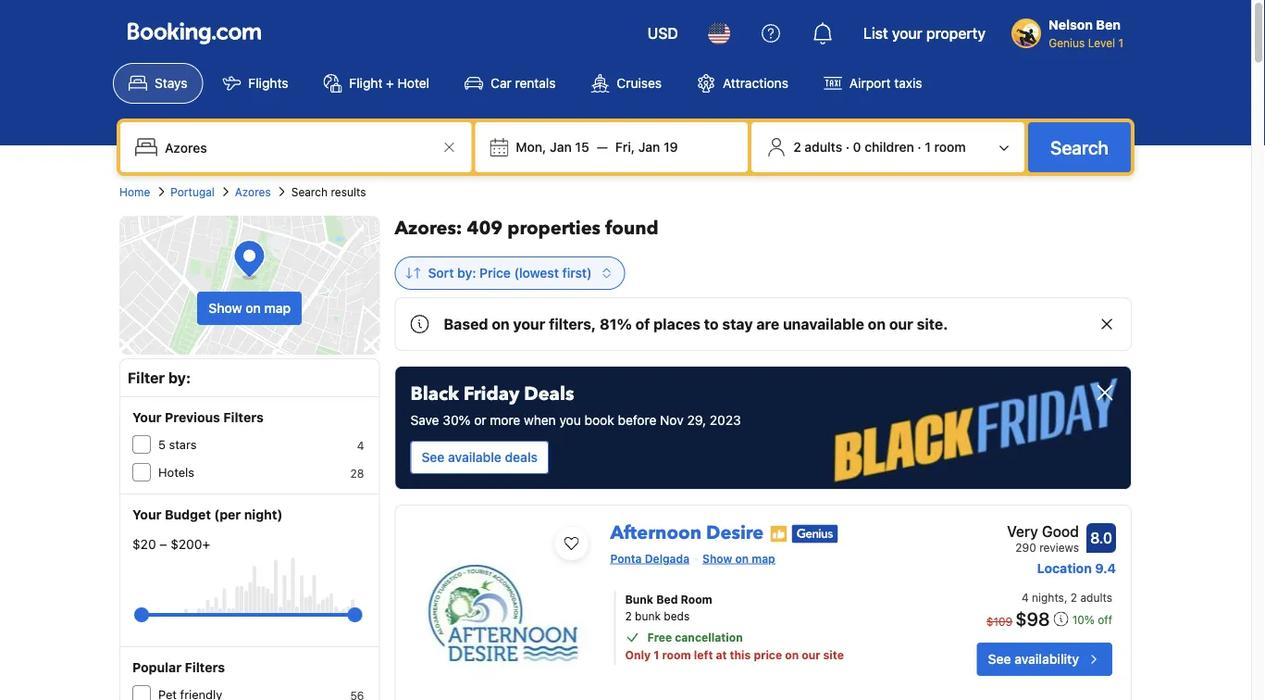 Task type: vqa. For each thing, say whether or not it's contained in the screenshot.
similar within Full-size sedan Mercedes-Benz E-Class or similar
no



Task type: locate. For each thing, give the bounding box(es) containing it.
2 adults · 0 children · 1 room button
[[760, 130, 1018, 165]]

see available deals button
[[411, 441, 549, 474]]

0 horizontal spatial 2
[[625, 609, 632, 622]]

0 horizontal spatial show
[[209, 300, 242, 316]]

search results
[[291, 185, 366, 198]]

flights
[[249, 75, 288, 91]]

·
[[846, 139, 850, 155], [918, 139, 922, 155]]

azores: 409 properties found
[[395, 216, 659, 241]]

1 vertical spatial 4
[[1022, 591, 1029, 604]]

black friday deals save 30% or more when you book before nov 29, 2023
[[411, 382, 741, 428]]

$20 – $200+
[[132, 537, 210, 552]]

1 inside 'nelson ben genius level 1'
[[1119, 36, 1124, 49]]

1 vertical spatial your
[[513, 315, 546, 333]]

cancellation
[[675, 631, 743, 644]]

car
[[491, 75, 512, 91]]

1 horizontal spatial see
[[989, 651, 1012, 667]]

portugal link
[[171, 183, 215, 200]]

mon, jan 15 — fri, jan 19
[[516, 139, 678, 155]]

your up the $20
[[132, 507, 162, 522]]

290
[[1016, 541, 1037, 554]]

0 horizontal spatial our
[[802, 648, 821, 661]]

1 horizontal spatial 2
[[794, 139, 802, 155]]

azores link
[[235, 183, 271, 200]]

list your property
[[864, 25, 986, 42]]

1 vertical spatial adults
[[1081, 591, 1113, 604]]

1 horizontal spatial ·
[[918, 139, 922, 155]]

0 vertical spatial search
[[1051, 136, 1109, 158]]

deals
[[524, 382, 574, 407]]

site.
[[917, 315, 949, 333]]

by: right sort
[[458, 265, 476, 281]]

(lowest
[[514, 265, 559, 281]]

show on map
[[209, 300, 291, 316], [703, 552, 776, 565]]

your left the filters,
[[513, 315, 546, 333]]

2 adults · 0 children · 1 room
[[794, 139, 967, 155]]

$200+
[[171, 537, 210, 552]]

flight + hotel
[[350, 75, 430, 91]]

black
[[411, 382, 459, 407]]

search results updated. azores: 409 properties found. applied filters: all deals. element
[[395, 216, 1133, 242]]

filters right previous
[[224, 410, 264, 425]]

0 horizontal spatial see
[[422, 450, 445, 465]]

search inside button
[[1051, 136, 1109, 158]]

1 · from the left
[[846, 139, 850, 155]]

0 vertical spatial 2
[[794, 139, 802, 155]]

this property is part of our preferred partner program. it's committed to providing excellent service and good value. it'll pay us a higher commission if you make a booking. image
[[770, 525, 788, 543]]

0 vertical spatial your
[[132, 410, 162, 425]]

1 vertical spatial by:
[[168, 369, 191, 387]]

by: for filter
[[168, 369, 191, 387]]

by: for sort
[[458, 265, 476, 281]]

room right children at the top right of the page
[[935, 139, 967, 155]]

1 vertical spatial 2
[[1071, 591, 1078, 604]]

1 horizontal spatial our
[[890, 315, 914, 333]]

1 horizontal spatial by:
[[458, 265, 476, 281]]

1 horizontal spatial 1
[[925, 139, 932, 155]]

stars
[[169, 438, 197, 451]]

by: right filter
[[168, 369, 191, 387]]

flights link
[[207, 63, 304, 104]]

genius discounts available at this property. image
[[792, 525, 838, 543], [792, 525, 838, 543]]

0 horizontal spatial jan
[[550, 139, 572, 155]]

sort by: price (lowest first)
[[428, 265, 592, 281]]

1 vertical spatial map
[[752, 552, 776, 565]]

0 vertical spatial show
[[209, 300, 242, 316]]

availability
[[1015, 651, 1080, 667]]

level
[[1089, 36, 1116, 49]]

2
[[794, 139, 802, 155], [1071, 591, 1078, 604], [625, 609, 632, 622]]

show inside show on map button
[[209, 300, 242, 316]]

0 vertical spatial map
[[264, 300, 291, 316]]

0 horizontal spatial room
[[663, 648, 691, 661]]

stays
[[155, 75, 187, 91]]

your
[[892, 25, 923, 42], [513, 315, 546, 333]]

jan left 15
[[550, 139, 572, 155]]

0 horizontal spatial adults
[[805, 139, 843, 155]]

1 vertical spatial your
[[132, 507, 162, 522]]

1 horizontal spatial search
[[1051, 136, 1109, 158]]

afternoon desire link
[[611, 513, 764, 546]]

4 up $98
[[1022, 591, 1029, 604]]

mon, jan 15 button
[[509, 131, 597, 164]]

previous
[[165, 410, 220, 425]]

1 vertical spatial 1
[[925, 139, 932, 155]]

0 vertical spatial by:
[[458, 265, 476, 281]]

filters right 'popular'
[[185, 660, 225, 675]]

4
[[357, 439, 364, 452], [1022, 591, 1029, 604]]

cruises link
[[575, 63, 678, 104]]

1 horizontal spatial your
[[892, 25, 923, 42]]

taxis
[[895, 75, 923, 91]]

fri,
[[616, 139, 635, 155]]

0 horizontal spatial 4
[[357, 439, 364, 452]]

cruises
[[617, 75, 662, 91]]

0 horizontal spatial 1
[[654, 648, 660, 661]]

room inside button
[[935, 139, 967, 155]]

1 inside button
[[925, 139, 932, 155]]

0 horizontal spatial show on map
[[209, 300, 291, 316]]

your
[[132, 410, 162, 425], [132, 507, 162, 522]]

more
[[490, 413, 521, 428]]

2 horizontal spatial 1
[[1119, 36, 1124, 49]]

at
[[716, 648, 727, 661]]

1 your from the top
[[132, 410, 162, 425]]

2 · from the left
[[918, 139, 922, 155]]

first)
[[563, 265, 592, 281]]

1 right children at the top right of the page
[[925, 139, 932, 155]]

adults
[[805, 139, 843, 155], [1081, 591, 1113, 604]]

see down save
[[422, 450, 445, 465]]

results
[[331, 185, 366, 198]]

popular
[[132, 660, 182, 675]]

see for see availability
[[989, 651, 1012, 667]]

1 vertical spatial see
[[989, 651, 1012, 667]]

0 horizontal spatial your
[[513, 315, 546, 333]]

0 vertical spatial room
[[935, 139, 967, 155]]

filters
[[224, 410, 264, 425], [185, 660, 225, 675]]

2 vertical spatial 2
[[625, 609, 632, 622]]

1 vertical spatial show
[[703, 552, 733, 565]]

your right list
[[892, 25, 923, 42]]

jan
[[550, 139, 572, 155], [639, 139, 661, 155]]

0 vertical spatial 1
[[1119, 36, 1124, 49]]

very
[[1008, 523, 1039, 540]]

4 for 4 nights , 2 adults
[[1022, 591, 1029, 604]]

Where are you going? field
[[157, 131, 438, 164]]

adults inside button
[[805, 139, 843, 155]]

0 horizontal spatial ·
[[846, 139, 850, 155]]

group
[[142, 600, 355, 630]]

2 your from the top
[[132, 507, 162, 522]]

1 horizontal spatial adults
[[1081, 591, 1113, 604]]

1 right level
[[1119, 36, 1124, 49]]

room
[[681, 593, 713, 606]]

0 vertical spatial see
[[422, 450, 445, 465]]

1 down free
[[654, 648, 660, 661]]

hotel
[[398, 75, 430, 91]]

see for see available deals
[[422, 450, 445, 465]]

our left site.
[[890, 315, 914, 333]]

0 vertical spatial 4
[[357, 439, 364, 452]]

only
[[625, 648, 651, 661]]

search for search results
[[291, 185, 328, 198]]

see inside button
[[422, 450, 445, 465]]

ponta delgada
[[611, 552, 690, 565]]

8.0
[[1091, 529, 1113, 547]]

2 inside button
[[794, 139, 802, 155]]

bunk
[[635, 609, 661, 622]]

0 horizontal spatial by:
[[168, 369, 191, 387]]

1 horizontal spatial map
[[752, 552, 776, 565]]

adults left 0
[[805, 139, 843, 155]]

1 jan from the left
[[550, 139, 572, 155]]

2 left bunk
[[625, 609, 632, 622]]

on inside button
[[246, 300, 261, 316]]

found
[[606, 216, 659, 241]]

your account menu nelson ben genius level 1 element
[[1012, 8, 1132, 51]]

30%
[[443, 413, 471, 428]]

1 horizontal spatial room
[[935, 139, 967, 155]]

site
[[824, 648, 844, 661]]

2 left 0
[[794, 139, 802, 155]]

show on map inside button
[[209, 300, 291, 316]]

1
[[1119, 36, 1124, 49], [925, 139, 932, 155], [654, 648, 660, 661]]

stay
[[723, 315, 753, 333]]

bed
[[657, 593, 678, 606]]

0 horizontal spatial search
[[291, 185, 328, 198]]

81%
[[600, 315, 632, 333]]

see availability
[[989, 651, 1080, 667]]

0 vertical spatial show on map
[[209, 300, 291, 316]]

popular filters
[[132, 660, 225, 675]]

2 horizontal spatial 2
[[1071, 591, 1078, 604]]

price
[[754, 648, 783, 661]]

free
[[648, 631, 672, 644]]

our left the site
[[802, 648, 821, 661]]

on
[[246, 300, 261, 316], [492, 315, 510, 333], [868, 315, 886, 333], [736, 552, 749, 565], [785, 648, 799, 661]]

search button
[[1029, 122, 1132, 172]]

see down $109
[[989, 651, 1012, 667]]

booking.com image
[[128, 22, 261, 44]]

· right children at the top right of the page
[[918, 139, 922, 155]]

1 horizontal spatial show on map
[[703, 552, 776, 565]]

1 vertical spatial search
[[291, 185, 328, 198]]

property
[[927, 25, 986, 42]]

2 right , at the right bottom of the page
[[1071, 591, 1078, 604]]

bunk
[[625, 593, 654, 606]]

· left 0
[[846, 139, 850, 155]]

1 horizontal spatial 4
[[1022, 591, 1029, 604]]

adults up 10% off
[[1081, 591, 1113, 604]]

your up 5
[[132, 410, 162, 425]]

room
[[935, 139, 967, 155], [663, 648, 691, 661]]

show
[[209, 300, 242, 316], [703, 552, 733, 565]]

available
[[448, 450, 502, 465]]

0 horizontal spatial map
[[264, 300, 291, 316]]

1 horizontal spatial jan
[[639, 139, 661, 155]]

4 up 28
[[357, 439, 364, 452]]

0 vertical spatial adults
[[805, 139, 843, 155]]

room down free
[[663, 648, 691, 661]]

jan left 19
[[639, 139, 661, 155]]



Task type: describe. For each thing, give the bounding box(es) containing it.
5 stars
[[158, 438, 197, 451]]

$98
[[1016, 607, 1051, 629]]

—
[[597, 139, 608, 155]]

afternoon
[[611, 520, 702, 546]]

places
[[654, 315, 701, 333]]

night)
[[244, 507, 283, 522]]

your for your previous filters
[[132, 410, 162, 425]]

bunk bed room link
[[625, 591, 938, 607]]

2 for 2 adults · 0 children · 1 room
[[794, 139, 802, 155]]

ben
[[1097, 17, 1121, 32]]

0 vertical spatial your
[[892, 25, 923, 42]]

filters,
[[549, 315, 596, 333]]

you
[[560, 413, 581, 428]]

friday
[[464, 382, 520, 407]]

5
[[158, 438, 166, 451]]

409
[[467, 216, 503, 241]]

based on your filters, 81% of places to stay are unavailable on our site.
[[444, 315, 949, 333]]

0 vertical spatial our
[[890, 315, 914, 333]]

show on map button
[[198, 292, 302, 325]]

2 jan from the left
[[639, 139, 661, 155]]

nov
[[660, 413, 684, 428]]

map inside show on map button
[[264, 300, 291, 316]]

usd
[[648, 25, 679, 42]]

airport taxis link
[[808, 63, 939, 104]]

2023
[[710, 413, 741, 428]]

fri, jan 19 button
[[608, 131, 686, 164]]

airport taxis
[[850, 75, 923, 91]]

before
[[618, 413, 657, 428]]

home link
[[119, 183, 150, 200]]

filter
[[128, 369, 165, 387]]

very good element
[[1008, 520, 1080, 543]]

list
[[864, 25, 889, 42]]

portugal
[[171, 185, 215, 198]]

free cancellation
[[648, 631, 743, 644]]

1 horizontal spatial show
[[703, 552, 733, 565]]

(per
[[214, 507, 241, 522]]

nights
[[1033, 591, 1065, 604]]

save
[[411, 413, 439, 428]]

sort
[[428, 265, 454, 281]]

this property is part of our preferred partner program. it's committed to providing excellent service and good value. it'll pay us a higher commission if you make a booking. image
[[770, 525, 788, 543]]

afternoon desire
[[611, 520, 764, 546]]

children
[[865, 139, 915, 155]]

this
[[730, 648, 751, 661]]

1 vertical spatial our
[[802, 648, 821, 661]]

flight
[[350, 75, 383, 91]]

good
[[1043, 523, 1080, 540]]

beds
[[664, 609, 690, 622]]

2 vertical spatial 1
[[654, 648, 660, 661]]

are
[[757, 315, 780, 333]]

attractions
[[723, 75, 789, 91]]

based
[[444, 315, 489, 333]]

home
[[119, 185, 150, 198]]

,
[[1065, 591, 1068, 604]]

car rentals
[[491, 75, 556, 91]]

2 for 2 bunk beds
[[625, 609, 632, 622]]

location 9.4
[[1038, 561, 1117, 576]]

2 bunk beds
[[625, 609, 690, 622]]

to
[[704, 315, 719, 333]]

see available deals
[[422, 450, 538, 465]]

search for search
[[1051, 136, 1109, 158]]

your previous filters
[[132, 410, 264, 425]]

unavailable
[[783, 315, 865, 333]]

scored 8.0 element
[[1087, 523, 1117, 553]]

4 for 4
[[357, 439, 364, 452]]

9.4
[[1096, 561, 1117, 576]]

1 vertical spatial filters
[[185, 660, 225, 675]]

flight + hotel link
[[308, 63, 446, 104]]

afternoon desire image
[[411, 520, 596, 700]]

nelson
[[1049, 17, 1094, 32]]

of
[[636, 315, 650, 333]]

1 vertical spatial show on map
[[703, 552, 776, 565]]

0
[[854, 139, 862, 155]]

black friday deals image
[[396, 367, 1132, 489]]

airport
[[850, 75, 891, 91]]

deals
[[505, 450, 538, 465]]

your for your budget (per night)
[[132, 507, 162, 522]]

car rentals link
[[449, 63, 572, 104]]

0 vertical spatial filters
[[224, 410, 264, 425]]

nelson ben genius level 1
[[1049, 17, 1124, 49]]

filter by:
[[128, 369, 191, 387]]

+
[[386, 75, 394, 91]]

reviews
[[1040, 541, 1080, 554]]

location
[[1038, 561, 1093, 576]]

list your property link
[[853, 11, 998, 56]]

see availability link
[[978, 643, 1113, 676]]

off
[[1098, 613, 1113, 626]]

$109
[[987, 615, 1013, 628]]

only 1 room left at this price on our site
[[625, 648, 844, 661]]

price
[[480, 265, 511, 281]]

left
[[694, 648, 713, 661]]

1 vertical spatial room
[[663, 648, 691, 661]]

azores
[[235, 185, 271, 198]]

28
[[351, 467, 364, 480]]

10% off
[[1073, 613, 1113, 626]]

rentals
[[515, 75, 556, 91]]



